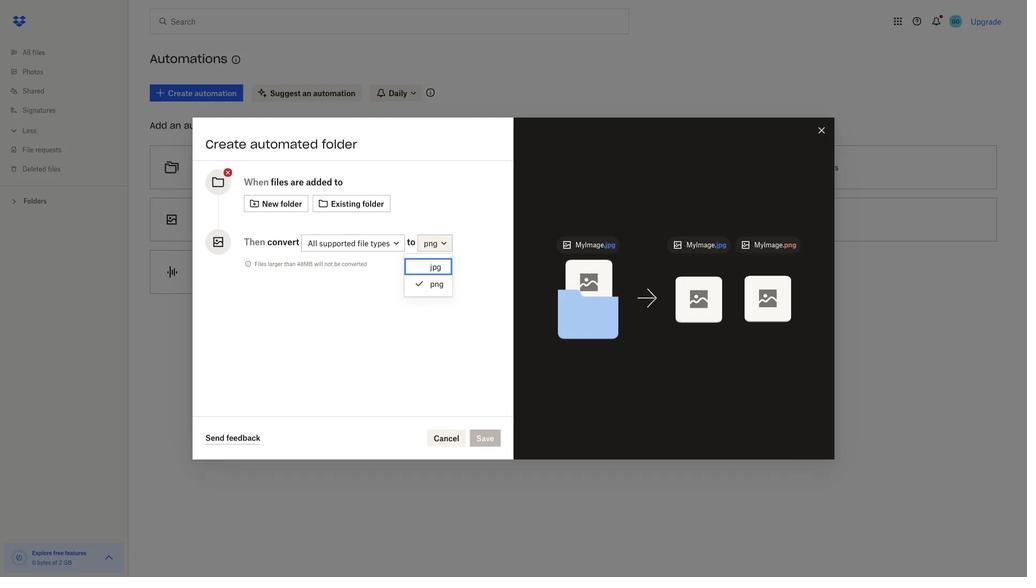 Task type: locate. For each thing, give the bounding box(es) containing it.
to left pdfs
[[811, 163, 818, 172]]

explore free features 0 bytes of 2 gb
[[32, 550, 87, 567]]

convert up than
[[267, 237, 299, 248]]

upgrade
[[971, 17, 1002, 26]]

add an automation
[[150, 120, 235, 131]]

file inside choose a file format to convert videos to "button"
[[514, 215, 525, 225]]

2 horizontal spatial jpg
[[717, 241, 727, 249]]

are
[[291, 177, 304, 188]]

2 horizontal spatial myimage.
[[755, 241, 785, 249]]

quota usage element
[[11, 550, 28, 567]]

automations
[[150, 52, 228, 67]]

when
[[244, 177, 269, 188]]

deleted files
[[22, 165, 61, 173]]

to left png dropdown button
[[407, 237, 416, 248]]

explore
[[32, 550, 52, 557]]

2 myimage. jpg from the left
[[687, 241, 727, 249]]

convert files to pdfs
[[764, 163, 839, 172]]

rule
[[499, 163, 513, 172]]

folders button
[[0, 193, 128, 209]]

automation
[[184, 120, 235, 131]]

to up be
[[337, 215, 344, 225]]

a for choose a file format to convert audio files to
[[222, 268, 226, 277]]

folders
[[24, 197, 47, 206]]

signatures link
[[9, 101, 128, 120]]

convert inside choose an image format to convert files to 'button'
[[292, 215, 318, 225]]

files inside 'button'
[[320, 215, 335, 225]]

that
[[515, 163, 529, 172]]

convert
[[292, 215, 318, 225], [561, 215, 588, 225], [267, 237, 299, 248], [276, 268, 302, 277]]

jpg
[[606, 241, 616, 249], [717, 241, 727, 249], [430, 263, 442, 272]]

file for choose a file format to convert audio files to
[[228, 268, 239, 277]]

1 horizontal spatial file
[[514, 215, 525, 225]]

shared link
[[9, 81, 128, 101]]

png inside radio item
[[430, 280, 444, 289]]

1 horizontal spatial myimage. jpg
[[687, 241, 727, 249]]

be
[[334, 261, 341, 268]]

2 myimage. from the left
[[687, 241, 717, 249]]

0 horizontal spatial myimage.
[[576, 241, 606, 249]]

0
[[32, 560, 36, 567]]

1 myimage. jpg from the left
[[576, 241, 616, 249]]

1 horizontal spatial myimage.
[[687, 241, 717, 249]]

an left image
[[222, 215, 231, 225]]

less image
[[9, 126, 19, 136]]

format for videos
[[527, 215, 550, 225]]

all files link
[[9, 43, 128, 62]]

shared
[[22, 87, 44, 95]]

convert inside create automated folder dialog
[[267, 237, 299, 248]]

choose inside choose a file format to convert videos to "button"
[[479, 215, 505, 225]]

create
[[206, 137, 247, 152]]

gb
[[63, 560, 72, 567]]

set a rule that renames files
[[479, 163, 578, 172]]

0 horizontal spatial myimage. jpg
[[576, 241, 616, 249]]

files down be
[[326, 268, 341, 277]]

signatures
[[22, 106, 56, 114]]

0 horizontal spatial file
[[228, 268, 239, 277]]

convert down than
[[276, 268, 302, 277]]

format for files
[[257, 215, 280, 225]]

0 vertical spatial an
[[170, 120, 181, 131]]

format down renames
[[527, 215, 550, 225]]

files
[[32, 48, 45, 56], [286, 163, 301, 172], [563, 163, 578, 172], [794, 163, 809, 172], [48, 165, 61, 173], [271, 177, 289, 188], [320, 215, 335, 225], [326, 268, 341, 277]]

format inside choose a file format to convert videos to "button"
[[527, 215, 550, 225]]

added
[[306, 177, 332, 188]]

format inside choose a file format to convert audio files to button
[[241, 268, 265, 277]]

1 vertical spatial an
[[222, 215, 231, 225]]

create automated folder dialog
[[193, 118, 835, 460]]

convert left the videos
[[561, 215, 588, 225]]

choose for choose an image format to convert files to
[[193, 215, 220, 225]]

list
[[0, 36, 128, 186]]

an right add
[[170, 120, 181, 131]]

a for set a rule that renames files
[[493, 163, 497, 172]]

0 horizontal spatial jpg
[[430, 263, 442, 272]]

all
[[22, 48, 31, 56]]

convert inside choose a file format to convert videos to "button"
[[561, 215, 588, 225]]

sort
[[270, 163, 284, 172]]

add an automation main content
[[146, 77, 1028, 578]]

by
[[303, 163, 311, 172]]

to inside choose a category to sort files by button
[[261, 163, 268, 172]]

myimage. jpg
[[576, 241, 616, 249], [687, 241, 727, 249]]

choose a file format to convert audio files to button
[[146, 246, 431, 299]]

files are added to
[[271, 177, 343, 188]]

deleted files link
[[9, 159, 128, 179]]

an
[[170, 120, 181, 131], [222, 215, 231, 225]]

files
[[255, 261, 267, 268]]

free
[[53, 550, 64, 557]]

an inside 'button'
[[222, 215, 231, 225]]

choose a file format to convert videos to button
[[431, 194, 716, 246]]

format down files
[[241, 268, 265, 277]]

to left sort at the left top
[[261, 163, 268, 172]]

format
[[257, 215, 280, 225], [527, 215, 550, 225], [241, 268, 265, 277]]

choose inside choose an image format to convert files to 'button'
[[193, 215, 220, 225]]

convert for audio
[[276, 268, 302, 277]]

files right renames
[[563, 163, 578, 172]]

1 horizontal spatial an
[[222, 215, 231, 225]]

to
[[261, 163, 268, 172], [811, 163, 818, 172], [334, 177, 343, 188], [282, 215, 289, 225], [337, 215, 344, 225], [552, 215, 559, 225], [615, 215, 622, 225], [407, 237, 416, 248], [267, 268, 274, 277], [343, 268, 350, 277]]

convert inside choose a file format to convert audio files to button
[[276, 268, 302, 277]]

choose inside choose a category to sort files by button
[[193, 163, 220, 172]]

format inside choose an image format to convert files to 'button'
[[257, 215, 280, 225]]

dropbox image
[[9, 11, 30, 32]]

to up then convert
[[282, 215, 289, 225]]

convert down files are added to
[[292, 215, 318, 225]]

files down sort at the left top
[[271, 177, 289, 188]]

2
[[59, 560, 62, 567]]

convert
[[764, 163, 792, 172]]

1 vertical spatial file
[[228, 268, 239, 277]]

a inside "button"
[[507, 215, 512, 225]]

choose
[[193, 163, 220, 172], [193, 215, 220, 225], [479, 215, 505, 225], [193, 268, 220, 277]]

png button
[[418, 235, 453, 252]]

choose inside choose a file format to convert audio files to button
[[193, 268, 220, 277]]

0 horizontal spatial an
[[170, 120, 181, 131]]

folder
[[322, 137, 358, 152]]

png
[[424, 239, 438, 248], [785, 241, 797, 249], [430, 280, 444, 289]]

format up then convert
[[257, 215, 280, 225]]

then
[[244, 237, 265, 248]]

0 vertical spatial file
[[514, 215, 525, 225]]

myimage.
[[576, 241, 606, 249], [687, 241, 717, 249], [755, 241, 785, 249]]

1 horizontal spatial jpg
[[606, 241, 616, 249]]

files down added
[[320, 215, 335, 225]]

photos link
[[9, 62, 128, 81]]

myimage. png
[[755, 241, 797, 249]]

file
[[514, 215, 525, 225], [228, 268, 239, 277]]

a
[[222, 163, 226, 172], [493, 163, 497, 172], [507, 215, 512, 225], [222, 268, 226, 277]]

file inside choose a file format to convert audio files to button
[[228, 268, 239, 277]]



Task type: vqa. For each thing, say whether or not it's contained in the screenshot.
manage
no



Task type: describe. For each thing, give the bounding box(es) containing it.
not
[[325, 261, 333, 268]]

an for choose
[[222, 215, 231, 225]]

png inside dropdown button
[[424, 239, 438, 248]]

than
[[284, 261, 296, 268]]

file requests
[[22, 146, 61, 154]]

files right the all
[[32, 48, 45, 56]]

3 myimage. from the left
[[755, 241, 785, 249]]

to left the videos
[[552, 215, 559, 225]]

image
[[233, 215, 255, 225]]

a for choose a file format to convert videos to
[[507, 215, 512, 225]]

deleted
[[22, 165, 46, 173]]

convert for videos
[[561, 215, 588, 225]]

videos
[[590, 215, 612, 225]]

48mb
[[297, 261, 313, 268]]

bytes
[[37, 560, 51, 567]]

files right convert
[[794, 163, 809, 172]]

to right the videos
[[615, 215, 622, 225]]

add
[[150, 120, 167, 131]]

of
[[52, 560, 57, 567]]

features
[[65, 550, 87, 557]]

to down converted
[[343, 268, 350, 277]]

choose a category to sort files by button
[[146, 141, 431, 194]]

photos
[[22, 68, 43, 76]]

renames
[[531, 163, 561, 172]]

converted
[[342, 261, 367, 268]]

to right added
[[334, 177, 343, 188]]

will
[[314, 261, 323, 268]]

files left by
[[286, 163, 301, 172]]

list containing all files
[[0, 36, 128, 186]]

format for audio
[[241, 268, 265, 277]]

choose a category to sort files by
[[193, 163, 311, 172]]

file requests link
[[9, 140, 128, 159]]

set
[[479, 163, 491, 172]]

choose a file format to convert videos to
[[479, 215, 622, 225]]

an for add
[[170, 120, 181, 131]]

click to watch a demo video image
[[230, 54, 243, 66]]

choose for choose a file format to convert audio files to
[[193, 268, 220, 277]]

audio
[[304, 268, 324, 277]]

to down larger
[[267, 268, 274, 277]]

choose a file format to convert audio files to
[[193, 268, 350, 277]]

all files
[[22, 48, 45, 56]]

category
[[228, 163, 259, 172]]

files right deleted on the top of the page
[[48, 165, 61, 173]]

create automated folder
[[206, 137, 358, 152]]

a for choose a category to sort files by
[[222, 163, 226, 172]]

files larger than 48mb will not be converted
[[255, 261, 367, 268]]

1 myimage. from the left
[[576, 241, 606, 249]]

choose for choose a category to sort files by
[[193, 163, 220, 172]]

pdfs
[[820, 163, 839, 172]]

choose an image format to convert files to
[[193, 215, 344, 225]]

convert files to pdfs button
[[716, 141, 1002, 194]]

requests
[[35, 146, 61, 154]]

automated
[[250, 137, 318, 152]]

less
[[22, 127, 36, 135]]

choose for choose a file format to convert videos to
[[479, 215, 505, 225]]

to inside convert files to pdfs button
[[811, 163, 818, 172]]

file
[[22, 146, 34, 154]]

then convert
[[244, 237, 299, 248]]

larger
[[268, 261, 283, 268]]

set a rule that renames files button
[[431, 141, 716, 194]]

upgrade link
[[971, 17, 1002, 26]]

convert for files
[[292, 215, 318, 225]]

file for choose a file format to convert videos to
[[514, 215, 525, 225]]

files inside create automated folder dialog
[[271, 177, 289, 188]]

png radio item
[[405, 276, 453, 293]]

choose an image format to convert files to button
[[146, 194, 431, 246]]



